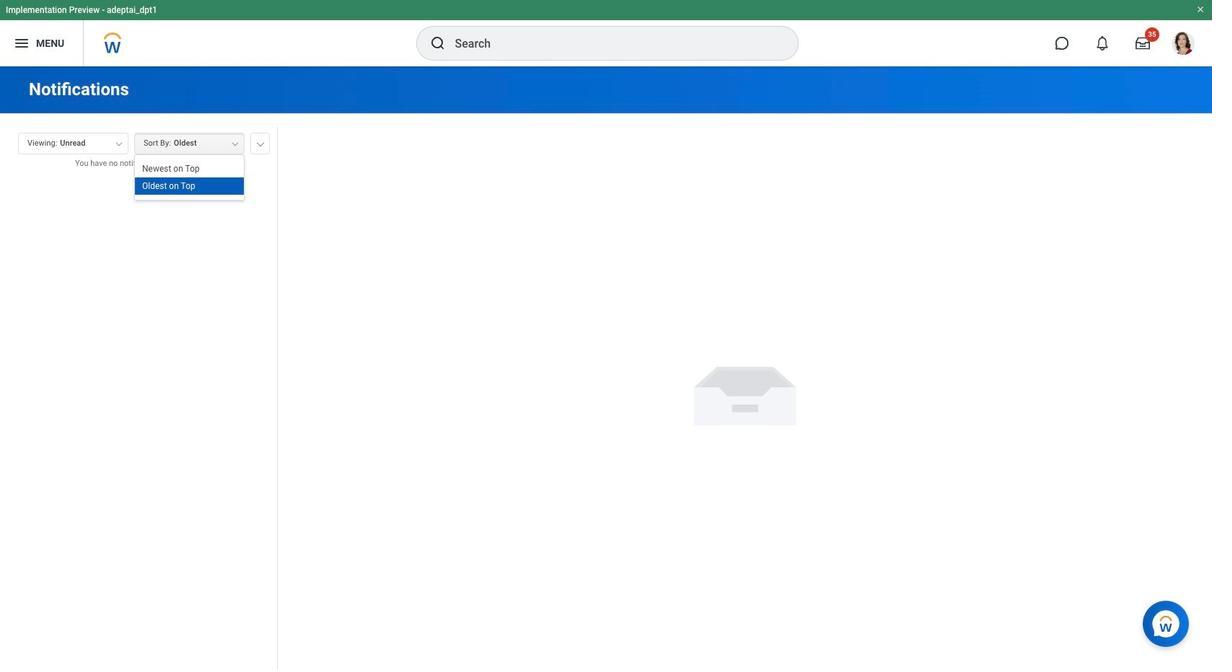 Task type: vqa. For each thing, say whether or not it's contained in the screenshot.
Configure Candidate Pipeline Summary icon
no



Task type: describe. For each thing, give the bounding box(es) containing it.
reading pane region
[[278, 114, 1213, 671]]

notifications large image
[[1096, 36, 1110, 51]]

close environment banner image
[[1197, 5, 1206, 14]]

profile logan mcneil image
[[1172, 32, 1196, 58]]

search image
[[429, 35, 447, 52]]

justify image
[[13, 35, 30, 52]]



Task type: locate. For each thing, give the bounding box(es) containing it.
sort by list box
[[135, 160, 244, 195]]

main content
[[0, 66, 1213, 671]]

banner
[[0, 0, 1213, 66]]

tab panel
[[0, 126, 277, 671]]

inbox items list box
[[0, 180, 277, 671]]

more image
[[256, 139, 265, 147]]

Search Workday  search field
[[455, 27, 769, 59]]

inbox large image
[[1136, 36, 1151, 51]]



